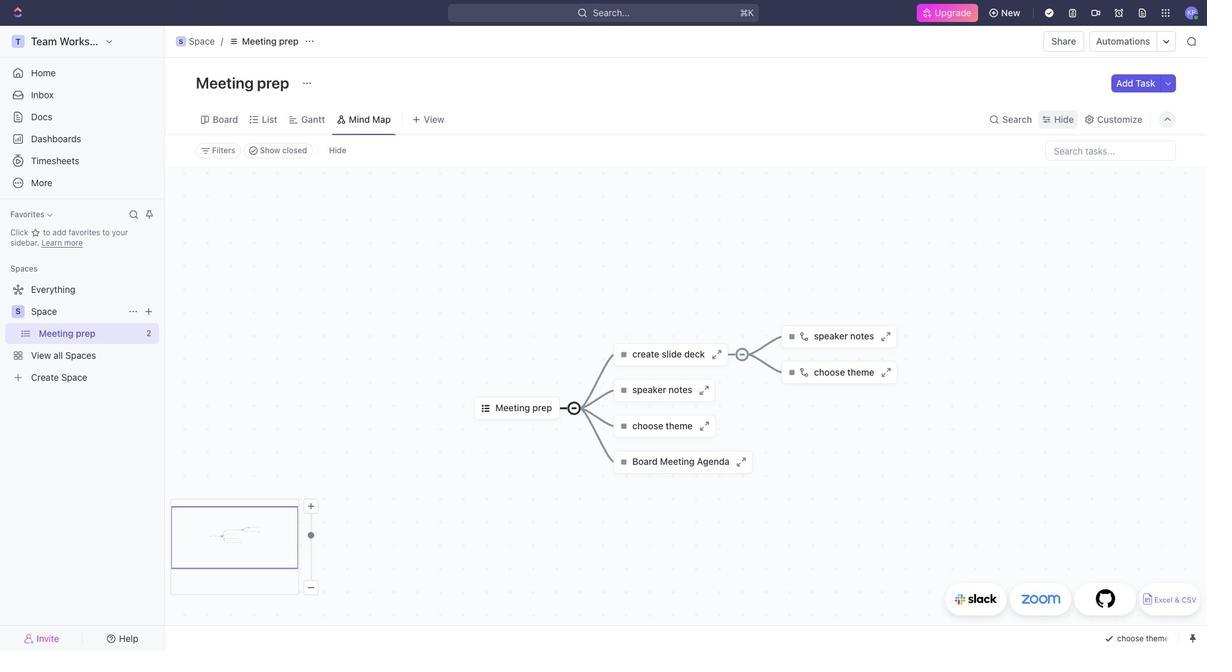 Task type: locate. For each thing, give the bounding box(es) containing it.
2 vertical spatial space
[[61, 372, 87, 383]]

hide right the closed
[[329, 145, 346, 155]]

board
[[213, 113, 238, 124]]

more
[[64, 238, 83, 248]]

sidebar navigation
[[0, 26, 167, 651]]

everything link
[[5, 279, 156, 300]]

1 horizontal spatial meeting prep link
[[226, 34, 302, 49]]

map
[[372, 113, 391, 124]]

1 horizontal spatial space
[[61, 372, 87, 383]]

new button
[[983, 3, 1028, 23]]

⌘k
[[740, 7, 754, 18]]

1 horizontal spatial s
[[179, 38, 183, 45]]

2 vertical spatial meeting prep
[[39, 328, 95, 339]]

1 vertical spatial space, , element
[[12, 305, 25, 318]]

1 horizontal spatial hide
[[1054, 113, 1074, 124]]

s inside navigation
[[15, 306, 21, 316]]

gantt
[[301, 113, 325, 124]]

to left your
[[102, 228, 110, 237]]

learn
[[42, 238, 62, 248]]

0 horizontal spatial hide
[[329, 145, 346, 155]]

s inside s space /
[[179, 38, 183, 45]]

0 horizontal spatial spaces
[[10, 264, 38, 274]]

1 horizontal spatial space, , element
[[176, 36, 186, 47]]

customize button
[[1080, 110, 1146, 128]]

meeting
[[242, 36, 277, 47], [196, 74, 254, 92], [39, 328, 73, 339]]

hide right search
[[1054, 113, 1074, 124]]

timesheets
[[31, 155, 79, 166]]

0 horizontal spatial to
[[43, 228, 50, 237]]

0 vertical spatial space
[[189, 36, 215, 47]]

0 vertical spatial space, , element
[[176, 36, 186, 47]]

to
[[43, 228, 50, 237], [102, 228, 110, 237]]

1 vertical spatial meeting
[[196, 74, 254, 92]]

tree containing everything
[[5, 279, 159, 388]]

meeting prep right /
[[242, 36, 299, 47]]

view button
[[407, 104, 516, 134]]

home link
[[5, 63, 159, 83]]

board link
[[210, 110, 238, 128]]

0 vertical spatial meeting prep link
[[226, 34, 302, 49]]

to up the learn
[[43, 228, 50, 237]]

meeting prep up board
[[196, 74, 293, 92]]

inbox
[[31, 89, 54, 100]]

space, , element left /
[[176, 36, 186, 47]]

1 vertical spatial space
[[31, 306, 57, 317]]

filters button
[[196, 143, 241, 158]]

s left space link
[[15, 306, 21, 316]]

click
[[10, 228, 31, 237]]

invite button
[[5, 629, 78, 648]]

0 horizontal spatial space, , element
[[12, 305, 25, 318]]

meeting prep link right /
[[226, 34, 302, 49]]

team workspace
[[31, 36, 113, 47]]

excel & csv link
[[1139, 583, 1201, 616]]

0 vertical spatial view
[[424, 113, 445, 124]]

0 vertical spatial hide
[[1054, 113, 1074, 124]]

mind map link
[[346, 110, 391, 128]]

to add favorites to your sidebar.
[[10, 228, 128, 248]]

all
[[54, 350, 63, 361]]

s space /
[[179, 36, 223, 47]]

0 horizontal spatial meeting prep link
[[39, 323, 141, 344]]

view for view
[[424, 113, 445, 124]]

view inside button
[[424, 113, 445, 124]]

spaces up create space link
[[65, 350, 96, 361]]

search
[[1003, 113, 1032, 124]]

2 vertical spatial prep
[[76, 328, 95, 339]]

meeting prep
[[242, 36, 299, 47], [196, 74, 293, 92], [39, 328, 95, 339]]

view inside sidebar navigation
[[31, 350, 51, 361]]

meeting right /
[[242, 36, 277, 47]]

space down everything
[[31, 306, 57, 317]]

1 horizontal spatial view
[[424, 113, 445, 124]]

spaces
[[10, 264, 38, 274], [65, 350, 96, 361]]

show
[[260, 145, 280, 155]]

space, , element
[[176, 36, 186, 47], [12, 305, 25, 318]]

upgrade link
[[917, 4, 978, 22]]

space, , element left space link
[[12, 305, 25, 318]]

space link
[[31, 301, 123, 322]]

0 horizontal spatial space
[[31, 306, 57, 317]]

add task
[[1116, 78, 1155, 89]]

view right "map"
[[424, 113, 445, 124]]

1 vertical spatial hide
[[329, 145, 346, 155]]

1 vertical spatial prep
[[257, 74, 289, 92]]

kp
[[1187, 9, 1196, 16]]

meeting up board
[[196, 74, 254, 92]]

0 vertical spatial s
[[179, 38, 183, 45]]

show closed
[[260, 145, 307, 155]]

filters
[[212, 145, 235, 155]]

s
[[179, 38, 183, 45], [15, 306, 21, 316]]

1 vertical spatial view
[[31, 350, 51, 361]]

view
[[424, 113, 445, 124], [31, 350, 51, 361]]

space left /
[[189, 36, 215, 47]]

view button
[[407, 110, 449, 128]]

help button
[[86, 629, 159, 648]]

meeting prep link
[[226, 34, 302, 49], [39, 323, 141, 344]]

meeting up all
[[39, 328, 73, 339]]

hide button
[[324, 143, 351, 158]]

automations
[[1096, 36, 1150, 47]]

meeting prep up view all spaces
[[39, 328, 95, 339]]

dashboards
[[31, 133, 81, 144]]

create space link
[[5, 367, 156, 388]]

view left all
[[31, 350, 51, 361]]

add
[[1116, 78, 1134, 89]]

tree
[[5, 279, 159, 388]]

space down view all spaces link
[[61, 372, 87, 383]]

2 vertical spatial meeting
[[39, 328, 73, 339]]

team workspace, , element
[[12, 35, 25, 48]]

mind
[[349, 113, 370, 124]]

show closed button
[[244, 143, 313, 158]]

search...
[[593, 7, 630, 18]]

create
[[31, 372, 59, 383]]

1 vertical spatial spaces
[[65, 350, 96, 361]]

1 horizontal spatial to
[[102, 228, 110, 237]]

1 vertical spatial s
[[15, 306, 21, 316]]

everything
[[31, 284, 75, 295]]

inbox link
[[5, 85, 159, 105]]

None range field
[[303, 514, 319, 580]]

upgrade
[[935, 7, 972, 18]]

csv
[[1182, 596, 1197, 604]]

2 horizontal spatial space
[[189, 36, 215, 47]]

meeting prep link up view all spaces link
[[39, 323, 141, 344]]

space
[[189, 36, 215, 47], [31, 306, 57, 317], [61, 372, 87, 383]]

meeting inside sidebar navigation
[[39, 328, 73, 339]]

0 horizontal spatial view
[[31, 350, 51, 361]]

0 horizontal spatial s
[[15, 306, 21, 316]]

prep
[[279, 36, 299, 47], [257, 74, 289, 92], [76, 328, 95, 339]]

spaces down sidebar.
[[10, 264, 38, 274]]

view all spaces
[[31, 350, 96, 361]]

1 horizontal spatial spaces
[[65, 350, 96, 361]]

space for create
[[61, 372, 87, 383]]

invite
[[37, 633, 59, 644]]

Search tasks... text field
[[1046, 141, 1176, 160]]

hide
[[1054, 113, 1074, 124], [329, 145, 346, 155]]

s left /
[[179, 38, 183, 45]]



Task type: vqa. For each thing, say whether or not it's contained in the screenshot.
User Group icon
no



Task type: describe. For each thing, give the bounding box(es) containing it.
kp button
[[1181, 3, 1202, 23]]

dashboards link
[[5, 129, 159, 149]]

&
[[1175, 596, 1180, 604]]

mind map
[[349, 113, 391, 124]]

share
[[1052, 36, 1076, 47]]

docs
[[31, 111, 52, 122]]

view all spaces link
[[5, 345, 156, 366]]

add
[[53, 228, 66, 237]]

home
[[31, 67, 56, 78]]

help button
[[86, 629, 159, 648]]

help
[[119, 633, 138, 644]]

/
[[221, 36, 223, 47]]

prep inside sidebar navigation
[[76, 328, 95, 339]]

1 to from the left
[[43, 228, 50, 237]]

favorites
[[69, 228, 100, 237]]

space for s
[[189, 36, 215, 47]]

0 vertical spatial meeting prep
[[242, 36, 299, 47]]

excel
[[1154, 596, 1173, 604]]

2
[[147, 328, 151, 338]]

more button
[[5, 173, 159, 193]]

gantt link
[[299, 110, 325, 128]]

more
[[31, 177, 52, 188]]

list link
[[259, 110, 277, 128]]

1 vertical spatial meeting prep link
[[39, 323, 141, 344]]

invite user image
[[24, 633, 34, 644]]

hide inside hide button
[[329, 145, 346, 155]]

1 vertical spatial meeting prep
[[196, 74, 293, 92]]

hide button
[[1039, 110, 1078, 128]]

closed
[[282, 145, 307, 155]]

customize
[[1097, 113, 1143, 124]]

add task button
[[1111, 74, 1161, 92]]

workspace
[[60, 36, 113, 47]]

t
[[16, 37, 21, 46]]

s for s space /
[[179, 38, 183, 45]]

search button
[[986, 110, 1036, 128]]

automations button
[[1090, 32, 1157, 51]]

learn more link
[[42, 238, 83, 248]]

learn more
[[42, 238, 83, 248]]

new
[[1001, 7, 1020, 18]]

sidebar.
[[10, 238, 39, 248]]

0 vertical spatial prep
[[279, 36, 299, 47]]

timesheets link
[[5, 151, 159, 171]]

tree inside sidebar navigation
[[5, 279, 159, 388]]

0 vertical spatial meeting
[[242, 36, 277, 47]]

meeting prep inside sidebar navigation
[[39, 328, 95, 339]]

s for s
[[15, 306, 21, 316]]

task
[[1136, 78, 1155, 89]]

hide inside hide dropdown button
[[1054, 113, 1074, 124]]

share button
[[1044, 31, 1084, 52]]

excel & csv
[[1154, 596, 1197, 604]]

view for view all spaces
[[31, 350, 51, 361]]

2 to from the left
[[102, 228, 110, 237]]

docs link
[[5, 107, 159, 127]]

favorites
[[10, 209, 44, 219]]

list
[[262, 113, 277, 124]]

favorites button
[[5, 207, 57, 222]]

your
[[112, 228, 128, 237]]

0 vertical spatial spaces
[[10, 264, 38, 274]]

create space
[[31, 372, 87, 383]]

team
[[31, 36, 57, 47]]



